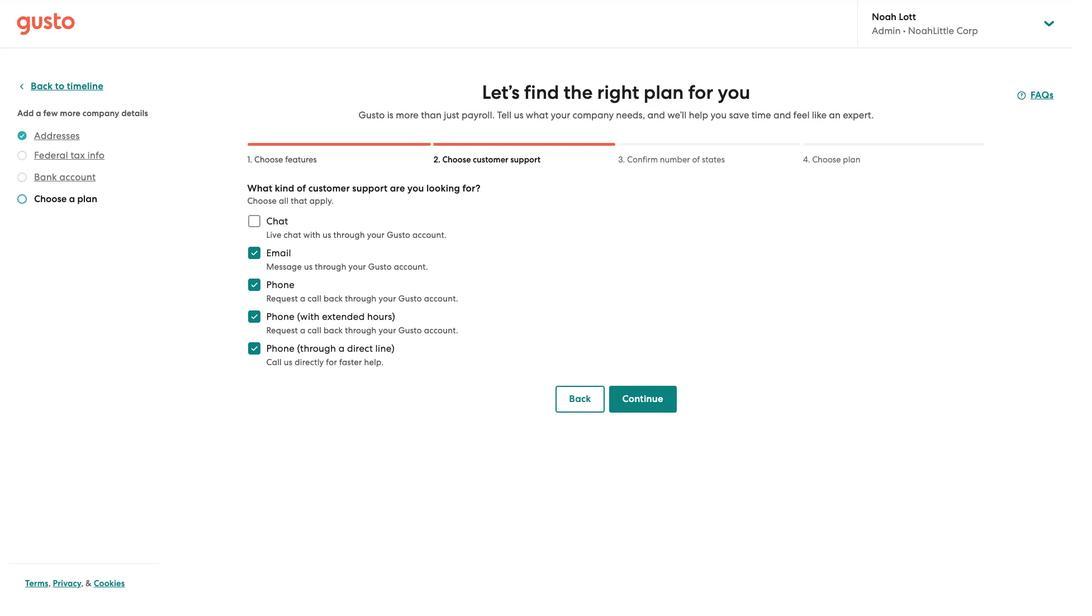 Task type: locate. For each thing, give the bounding box(es) containing it.
a inside choose a plan list
[[69, 193, 75, 205]]

0 vertical spatial back
[[324, 294, 343, 304]]

account. for chat
[[413, 230, 447, 240]]

1 horizontal spatial support
[[511, 155, 541, 165]]

choose down bank at the left top of page
[[34, 193, 67, 205]]

your down the hours)
[[379, 326, 396, 336]]

choose up looking
[[443, 155, 471, 165]]

call for phone (with extended hours)
[[308, 326, 322, 336]]

(with
[[297, 311, 320, 323]]

back down phone (with extended hours)
[[324, 326, 343, 336]]

more right the few
[[60, 108, 81, 119]]

1 request from the top
[[266, 294, 298, 304]]

&
[[86, 579, 92, 589]]

you for for
[[718, 81, 751, 104]]

is
[[387, 110, 394, 121]]

your
[[551, 110, 571, 121], [367, 230, 385, 240], [349, 262, 366, 272], [379, 294, 396, 304], [379, 326, 396, 336]]

Chat checkbox
[[242, 209, 266, 234]]

noahlittle
[[909, 25, 955, 36]]

request a call back through your gusto account. for phone (with extended hours)
[[266, 326, 458, 336]]

terms , privacy , & cookies
[[25, 579, 125, 589]]

choose inside list
[[34, 193, 67, 205]]

you inside what kind of customer support are you looking for? choose all that apply.
[[408, 183, 424, 195]]

1 horizontal spatial more
[[396, 110, 419, 121]]

the
[[564, 81, 593, 104]]

call
[[308, 294, 322, 304], [308, 326, 322, 336]]

and left we'll
[[648, 110, 665, 121]]

0 horizontal spatial and
[[648, 110, 665, 121]]

0 horizontal spatial more
[[60, 108, 81, 119]]

plan
[[644, 81, 684, 104], [843, 155, 861, 165], [77, 193, 97, 205]]

and
[[648, 110, 665, 121], [774, 110, 791, 121]]

1 vertical spatial back
[[569, 394, 591, 405]]

plan up we'll
[[644, 81, 684, 104]]

2 request a call back through your gusto account. from the top
[[266, 326, 458, 336]]

company
[[83, 108, 119, 119], [573, 110, 614, 121]]

phone for phone (with extended hours)
[[266, 311, 295, 323]]

1 vertical spatial of
[[297, 183, 306, 195]]

home image
[[17, 13, 75, 35]]

back
[[324, 294, 343, 304], [324, 326, 343, 336]]

of
[[692, 155, 700, 165], [297, 183, 306, 195]]

customer inside what kind of customer support are you looking for? choose all that apply.
[[309, 183, 350, 195]]

gusto for phone
[[399, 294, 422, 304]]

terms
[[25, 579, 48, 589]]

0 horizontal spatial plan
[[77, 193, 97, 205]]

through up message us through your gusto account. at the left
[[334, 230, 365, 240]]

company down timeline at the left top of page
[[83, 108, 119, 119]]

2 vertical spatial plan
[[77, 193, 97, 205]]

1 horizontal spatial for
[[689, 81, 714, 104]]

request up (with
[[266, 294, 298, 304]]

customer up for? at the top of the page
[[473, 155, 509, 165]]

time
[[752, 110, 771, 121]]

0 vertical spatial check image
[[17, 173, 27, 182]]

,
[[48, 579, 51, 589], [81, 579, 84, 589]]

1 and from the left
[[648, 110, 665, 121]]

faqs button
[[1018, 89, 1054, 102]]

us
[[514, 110, 524, 121], [323, 230, 331, 240], [304, 262, 313, 272], [284, 358, 293, 368]]

expert.
[[843, 110, 874, 121]]

, left 'privacy' link
[[48, 579, 51, 589]]

1 vertical spatial check image
[[17, 195, 27, 204]]

1 horizontal spatial back
[[569, 394, 591, 405]]

live
[[266, 230, 282, 240]]

of inside what kind of customer support are you looking for? choose all that apply.
[[297, 183, 306, 195]]

privacy link
[[53, 579, 81, 589]]

2 call from the top
[[308, 326, 322, 336]]

1 vertical spatial plan
[[843, 155, 861, 165]]

plan inside choose a plan list
[[77, 193, 97, 205]]

0 vertical spatial customer
[[473, 155, 509, 165]]

0 vertical spatial for
[[689, 81, 714, 104]]

privacy
[[53, 579, 81, 589]]

plan down account
[[77, 193, 97, 205]]

you right are
[[408, 183, 424, 195]]

call for phone
[[308, 294, 322, 304]]

choose plan
[[813, 155, 861, 165]]

back
[[31, 81, 53, 92], [569, 394, 591, 405]]

choose for choose customer support
[[443, 155, 471, 165]]

Phone (through a direct line) checkbox
[[242, 337, 266, 361]]

choose up the what
[[254, 155, 283, 165]]

us right tell
[[514, 110, 524, 121]]

hours)
[[367, 311, 395, 323]]

a left the few
[[36, 108, 41, 119]]

0 horizontal spatial ,
[[48, 579, 51, 589]]

choose down the what
[[247, 196, 277, 206]]

1 back from the top
[[324, 294, 343, 304]]

1 horizontal spatial of
[[692, 155, 700, 165]]

choose for choose features
[[254, 155, 283, 165]]

call up (with
[[308, 294, 322, 304]]

2 phone from the top
[[266, 311, 295, 323]]

tax
[[71, 150, 85, 161]]

0 vertical spatial support
[[511, 155, 541, 165]]

support down what
[[511, 155, 541, 165]]

1 vertical spatial call
[[308, 326, 322, 336]]

choose for choose a plan
[[34, 193, 67, 205]]

0 horizontal spatial company
[[83, 108, 119, 119]]

of for number
[[692, 155, 700, 165]]

noah lott admin • noahlittle corp
[[872, 11, 978, 36]]

admin
[[872, 25, 901, 36]]

through up extended
[[345, 294, 377, 304]]

1 vertical spatial customer
[[309, 183, 350, 195]]

phone (through a direct line)
[[266, 343, 395, 355]]

3 phone from the top
[[266, 343, 295, 355]]

request a call back through your gusto account. up direct on the left bottom of page
[[266, 326, 458, 336]]

back up phone (with extended hours)
[[324, 294, 343, 304]]

message
[[266, 262, 302, 272]]

check image
[[17, 173, 27, 182], [17, 195, 27, 204]]

states
[[702, 155, 725, 165]]

for
[[689, 81, 714, 104], [326, 358, 337, 368]]

2 back from the top
[[324, 326, 343, 336]]

0 vertical spatial request a call back through your gusto account.
[[266, 294, 458, 304]]

phone left (with
[[266, 311, 295, 323]]

2 vertical spatial phone
[[266, 343, 295, 355]]

cookies
[[94, 579, 125, 589]]

faster
[[339, 358, 362, 368]]

your inside let's find the right plan for you gusto is more than just payroll. tell us what your company needs, and we'll help you save time and feel like an expert.
[[551, 110, 571, 121]]

phone for phone
[[266, 280, 295, 291]]

request
[[266, 294, 298, 304], [266, 326, 298, 336]]

request for phone (with extended hours)
[[266, 326, 298, 336]]

for?
[[463, 183, 481, 195]]

like
[[812, 110, 827, 121]]

1 vertical spatial phone
[[266, 311, 295, 323]]

support left are
[[352, 183, 388, 195]]

choose for choose plan
[[813, 155, 841, 165]]

support inside what kind of customer support are you looking for? choose all that apply.
[[352, 183, 388, 195]]

0 vertical spatial plan
[[644, 81, 684, 104]]

1 request a call back through your gusto account. from the top
[[266, 294, 458, 304]]

company down the
[[573, 110, 614, 121]]

request a call back through your gusto account. up extended
[[266, 294, 458, 304]]

features
[[285, 155, 317, 165]]

choose down like
[[813, 155, 841, 165]]

a up faster
[[339, 343, 345, 355]]

your right what
[[551, 110, 571, 121]]

plan inside let's find the right plan for you gusto is more than just payroll. tell us what your company needs, and we'll help you save time and feel like an expert.
[[644, 81, 684, 104]]

1 vertical spatial request a call back through your gusto account.
[[266, 326, 458, 336]]

a down account
[[69, 193, 75, 205]]

1 horizontal spatial plan
[[644, 81, 684, 104]]

through for phone
[[345, 294, 377, 304]]

1 vertical spatial request
[[266, 326, 298, 336]]

we'll
[[668, 110, 687, 121]]

gusto
[[359, 110, 385, 121], [387, 230, 410, 240], [368, 262, 392, 272], [399, 294, 422, 304], [399, 326, 422, 336]]

you up save at the top right of page
[[718, 81, 751, 104]]

your up the hours)
[[379, 294, 396, 304]]

0 horizontal spatial back
[[31, 81, 53, 92]]

phone for phone (through a direct line)
[[266, 343, 295, 355]]

you
[[718, 81, 751, 104], [711, 110, 727, 121], [408, 183, 424, 195]]

customer
[[473, 155, 509, 165], [309, 183, 350, 195]]

call down (with
[[308, 326, 322, 336]]

back button
[[556, 386, 605, 413]]

details
[[121, 108, 148, 119]]

phone down the message on the top
[[266, 280, 295, 291]]

choose features
[[254, 155, 317, 165]]

1 horizontal spatial company
[[573, 110, 614, 121]]

request down (with
[[266, 326, 298, 336]]

more
[[60, 108, 81, 119], [396, 110, 419, 121]]

and left feel
[[774, 110, 791, 121]]

for up help
[[689, 81, 714, 104]]

0 vertical spatial request
[[266, 294, 298, 304]]

request a call back through your gusto account.
[[266, 294, 458, 304], [266, 326, 458, 336]]

bank account
[[34, 172, 96, 183]]

0 vertical spatial back
[[31, 81, 53, 92]]

back for back to timeline
[[31, 81, 53, 92]]

of up that at top
[[297, 183, 306, 195]]

0 horizontal spatial support
[[352, 183, 388, 195]]

0 vertical spatial call
[[308, 294, 322, 304]]

1 phone from the top
[[266, 280, 295, 291]]

add a few more company details
[[17, 108, 148, 119]]

us right the message on the top
[[304, 262, 313, 272]]

gusto for phone (with extended hours)
[[399, 326, 422, 336]]

tell
[[497, 110, 512, 121]]

phone up "call"
[[266, 343, 295, 355]]

1 check image from the top
[[17, 173, 27, 182]]

a
[[36, 108, 41, 119], [69, 193, 75, 205], [300, 294, 306, 304], [300, 326, 306, 336], [339, 343, 345, 355]]

0 horizontal spatial of
[[297, 183, 306, 195]]

1 vertical spatial support
[[352, 183, 388, 195]]

, left &
[[81, 579, 84, 589]]

you right help
[[711, 110, 727, 121]]

all
[[279, 196, 289, 206]]

that
[[291, 196, 307, 206]]

more right is
[[396, 110, 419, 121]]

1 horizontal spatial customer
[[473, 155, 509, 165]]

customer up apply.
[[309, 183, 350, 195]]

for inside let's find the right plan for you gusto is more than just payroll. tell us what your company needs, and we'll help you save time and feel like an expert.
[[689, 81, 714, 104]]

plan down expert.
[[843, 155, 861, 165]]

2 vertical spatial you
[[408, 183, 424, 195]]

direct
[[347, 343, 373, 355]]

1 vertical spatial back
[[324, 326, 343, 336]]

for down phone (through a direct line)
[[326, 358, 337, 368]]

2 horizontal spatial plan
[[843, 155, 861, 165]]

1 horizontal spatial ,
[[81, 579, 84, 589]]

1 vertical spatial for
[[326, 358, 337, 368]]

Email checkbox
[[242, 241, 266, 266]]

your down what kind of customer support are you looking for? choose all that apply.
[[367, 230, 385, 240]]

Phone checkbox
[[242, 273, 266, 297]]

2 request from the top
[[266, 326, 298, 336]]

back for back
[[569, 394, 591, 405]]

1 horizontal spatial and
[[774, 110, 791, 121]]

of left states
[[692, 155, 700, 165]]

0 horizontal spatial customer
[[309, 183, 350, 195]]

kind
[[275, 183, 295, 195]]

add
[[17, 108, 34, 119]]

phone
[[266, 280, 295, 291], [266, 311, 295, 323], [266, 343, 295, 355]]

through up direct on the left bottom of page
[[345, 326, 377, 336]]

1 call from the top
[[308, 294, 322, 304]]

through down with
[[315, 262, 347, 272]]

0 vertical spatial you
[[718, 81, 751, 104]]

0 vertical spatial of
[[692, 155, 700, 165]]

0 vertical spatial phone
[[266, 280, 295, 291]]



Task type: vqa. For each thing, say whether or not it's contained in the screenshot.
bottommost about
no



Task type: describe. For each thing, give the bounding box(es) containing it.
feel
[[794, 110, 810, 121]]

2 , from the left
[[81, 579, 84, 589]]

timeline
[[67, 81, 103, 92]]

chat
[[284, 230, 301, 240]]

2 and from the left
[[774, 110, 791, 121]]

than
[[421, 110, 442, 121]]

account. for phone (with extended hours)
[[424, 326, 458, 336]]

line)
[[376, 343, 395, 355]]

back to timeline button
[[17, 80, 103, 93]]

1 vertical spatial you
[[711, 110, 727, 121]]

continue
[[623, 394, 664, 405]]

confirm number of states
[[627, 155, 725, 165]]

2 check image from the top
[[17, 195, 27, 204]]

find
[[524, 81, 559, 104]]

your for phone (with extended hours)
[[379, 326, 396, 336]]

•
[[903, 25, 906, 36]]

help.
[[364, 358, 384, 368]]

call us directly for faster help.
[[266, 358, 384, 368]]

phone (with extended hours)
[[266, 311, 395, 323]]

your for chat
[[367, 230, 385, 240]]

info
[[87, 150, 105, 161]]

chat
[[266, 216, 288, 227]]

message us through your gusto account.
[[266, 262, 428, 272]]

through for chat
[[334, 230, 365, 240]]

are
[[390, 183, 405, 195]]

choose a plan list
[[17, 129, 155, 209]]

bank account button
[[34, 171, 96, 184]]

company inside let's find the right plan for you gusto is more than just payroll. tell us what your company needs, and we'll help you save time and feel like an expert.
[[573, 110, 614, 121]]

live chat with us through your gusto account.
[[266, 230, 447, 240]]

bank
[[34, 172, 57, 183]]

let's
[[482, 81, 520, 104]]

save
[[729, 110, 750, 121]]

back for phone (with extended hours)
[[324, 326, 343, 336]]

extended
[[322, 311, 365, 323]]

addresses
[[34, 130, 80, 141]]

confirm
[[627, 155, 658, 165]]

looking
[[427, 183, 460, 195]]

a down (with
[[300, 326, 306, 336]]

just
[[444, 110, 460, 121]]

noah
[[872, 11, 897, 23]]

through for phone (with extended hours)
[[345, 326, 377, 336]]

lott
[[899, 11, 916, 23]]

us inside let's find the right plan for you gusto is more than just payroll. tell us what your company needs, and we'll help you save time and feel like an expert.
[[514, 110, 524, 121]]

payroll.
[[462, 110, 495, 121]]

addresses button
[[34, 129, 80, 143]]

your down the live chat with us through your gusto account.
[[349, 262, 366, 272]]

us right with
[[323, 230, 331, 240]]

back for phone
[[324, 294, 343, 304]]

0 horizontal spatial for
[[326, 358, 337, 368]]

needs,
[[616, 110, 645, 121]]

few
[[43, 108, 58, 119]]

directly
[[295, 358, 324, 368]]

back to timeline
[[31, 81, 103, 92]]

what kind of customer support are you looking for? choose all that apply.
[[247, 183, 481, 206]]

terms link
[[25, 579, 48, 589]]

a up (with
[[300, 294, 306, 304]]

gusto inside let's find the right plan for you gusto is more than just payroll. tell us what your company needs, and we'll help you save time and feel like an expert.
[[359, 110, 385, 121]]

an
[[829, 110, 841, 121]]

choose inside what kind of customer support are you looking for? choose all that apply.
[[247, 196, 277, 206]]

more inside let's find the right plan for you gusto is more than just payroll. tell us what your company needs, and we'll help you save time and feel like an expert.
[[396, 110, 419, 121]]

let's find the right plan for you gusto is more than just payroll. tell us what your company needs, and we'll help you save time and feel like an expert.
[[359, 81, 874, 121]]

continue button
[[609, 386, 677, 413]]

email
[[266, 248, 291, 259]]

what
[[526, 110, 549, 121]]

your for phone
[[379, 294, 396, 304]]

us right "call"
[[284, 358, 293, 368]]

account
[[59, 172, 96, 183]]

of for kind
[[297, 183, 306, 195]]

with
[[304, 230, 321, 240]]

you for are
[[408, 183, 424, 195]]

apply.
[[310, 196, 334, 206]]

choose customer support
[[443, 155, 541, 165]]

Phone (with extended hours) checkbox
[[242, 305, 266, 329]]

call
[[266, 358, 282, 368]]

to
[[55, 81, 64, 92]]

request a call back through your gusto account. for phone
[[266, 294, 458, 304]]

federal tax info
[[34, 150, 105, 161]]

(through
[[297, 343, 336, 355]]

what
[[247, 183, 273, 195]]

check image
[[17, 151, 27, 160]]

help
[[689, 110, 709, 121]]

choose a plan
[[34, 193, 97, 205]]

circle check image
[[17, 129, 27, 143]]

corp
[[957, 25, 978, 36]]

1 , from the left
[[48, 579, 51, 589]]

gusto for chat
[[387, 230, 410, 240]]

right
[[597, 81, 639, 104]]

account. for phone
[[424, 294, 458, 304]]

number
[[660, 155, 690, 165]]

request for phone
[[266, 294, 298, 304]]

federal
[[34, 150, 68, 161]]

faqs
[[1031, 89, 1054, 101]]

federal tax info button
[[34, 149, 105, 162]]

cookies button
[[94, 578, 125, 591]]



